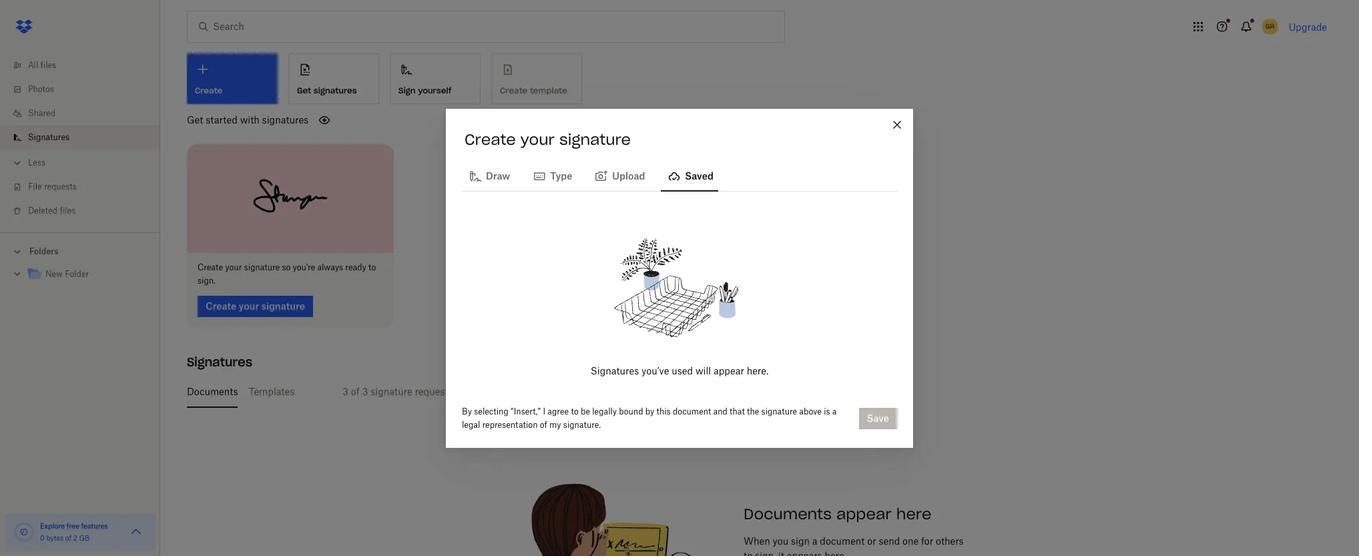 Task type: locate. For each thing, give the bounding box(es) containing it.
a inside by selecting "insert," i agree to be legally bound by this document and that the signature above is a legal representation of my signature.
[[833, 406, 837, 416]]

0 vertical spatial this
[[473, 386, 489, 397]]

1 horizontal spatial this
[[657, 406, 671, 416]]

get
[[297, 85, 311, 95], [187, 114, 203, 126]]

signature inside the create your signature so you're always ready to sign.
[[244, 262, 280, 272]]

always
[[318, 262, 343, 272]]

0 horizontal spatial this
[[473, 386, 489, 397]]

files
[[40, 60, 56, 70], [60, 206, 76, 216]]

so
[[282, 262, 291, 272]]

0 vertical spatial a
[[833, 406, 837, 416]]

0 vertical spatial your
[[521, 130, 555, 149]]

documents
[[187, 386, 238, 397], [744, 505, 832, 523]]

requests inside "link"
[[44, 182, 77, 192]]

1 vertical spatial tab list
[[187, 376, 1333, 408]]

0 horizontal spatial your
[[225, 262, 242, 272]]

0 horizontal spatial to
[[369, 262, 376, 272]]

0 vertical spatial files
[[40, 60, 56, 70]]

0 vertical spatial get
[[297, 85, 311, 95]]

files right all
[[40, 60, 56, 70]]

1 vertical spatial is
[[824, 406, 831, 416]]

1 vertical spatial document
[[821, 535, 865, 547]]

deleted files link
[[11, 199, 160, 223]]

your inside dialog
[[521, 130, 555, 149]]

1 horizontal spatial your
[[521, 130, 555, 149]]

yourself up be
[[563, 386, 598, 397]]

0 horizontal spatial appear
[[714, 365, 745, 376]]

tab list containing draw
[[462, 159, 898, 191]]

create up draw
[[465, 130, 516, 149]]

0 horizontal spatial create
[[198, 262, 223, 272]]

above
[[800, 406, 822, 416]]

deleted
[[28, 206, 58, 216]]

is right above
[[824, 406, 831, 416]]

requests
[[44, 182, 77, 192], [415, 386, 453, 397]]

0 horizontal spatial yourself
[[418, 85, 452, 95]]

1 vertical spatial requests
[[415, 386, 453, 397]]

1 horizontal spatial here.
[[825, 550, 847, 556]]

documents left templates
[[187, 386, 238, 397]]

one
[[903, 535, 919, 547]]

get left started
[[187, 114, 203, 126]]

create inside dialog
[[465, 130, 516, 149]]

1 horizontal spatial of
[[351, 386, 360, 397]]

1 horizontal spatial to
[[571, 406, 579, 416]]

your up 'type'
[[521, 130, 555, 149]]

legal
[[462, 420, 480, 430]]

0 vertical spatial here.
[[747, 365, 769, 376]]

explore
[[40, 522, 65, 530]]

get for get signatures
[[297, 85, 311, 95]]

appear
[[714, 365, 745, 376], [837, 505, 892, 523]]

to left be
[[571, 406, 579, 416]]

photos link
[[11, 77, 160, 102]]

here. right appears
[[825, 550, 847, 556]]

this inside tab list
[[473, 386, 489, 397]]

you
[[773, 535, 789, 547]]

is inside tab list
[[600, 386, 608, 397]]

1 vertical spatial signatures
[[262, 114, 309, 126]]

to right ready
[[369, 262, 376, 272]]

requests left left
[[415, 386, 453, 397]]

be
[[581, 406, 590, 416]]

appears
[[787, 550, 823, 556]]

0 horizontal spatial files
[[40, 60, 56, 70]]

1 vertical spatial yourself
[[563, 386, 598, 397]]

0 vertical spatial create
[[465, 130, 516, 149]]

shared
[[28, 108, 55, 118]]

here
[[897, 505, 932, 523]]

this
[[473, 386, 489, 397], [657, 406, 671, 416]]

0 vertical spatial requests
[[44, 182, 77, 192]]

2 vertical spatial of
[[65, 534, 72, 542]]

month.
[[492, 386, 523, 397]]

1 vertical spatial create
[[198, 262, 223, 272]]

when you sign a document or send one for others to sign, it appears here.
[[744, 535, 964, 556]]

signatures up unlimited. in the left of the page
[[591, 365, 639, 376]]

1 horizontal spatial create
[[465, 130, 516, 149]]

1 horizontal spatial documents
[[744, 505, 832, 523]]

0 horizontal spatial of
[[65, 534, 72, 542]]

0 horizontal spatial requests
[[44, 182, 77, 192]]

used
[[672, 365, 693, 376]]

get inside button
[[297, 85, 311, 95]]

a right 'sign'
[[813, 535, 818, 547]]

tab list inside create your signature dialog
[[462, 159, 898, 191]]

is
[[600, 386, 608, 397], [824, 406, 831, 416]]

documents up you
[[744, 505, 832, 523]]

appear up or
[[837, 505, 892, 523]]

representation
[[483, 420, 538, 430]]

all files link
[[11, 53, 160, 77]]

to inside the create your signature so you're always ready to sign.
[[369, 262, 376, 272]]

deleted files
[[28, 206, 76, 216]]

here. inside create your signature dialog
[[747, 365, 769, 376]]

0 vertical spatial of
[[351, 386, 360, 397]]

1 horizontal spatial is
[[824, 406, 831, 416]]

create inside the create your signature so you're always ready to sign.
[[198, 262, 223, 272]]

upgrade
[[1290, 21, 1328, 32]]

1 vertical spatial your
[[225, 262, 242, 272]]

by selecting "insert," i agree to be legally bound by this document and that the signature above is a legal representation of my signature.
[[462, 406, 837, 430]]

1 vertical spatial this
[[657, 406, 671, 416]]

new folder link
[[27, 266, 150, 284]]

2 vertical spatial to
[[744, 550, 753, 556]]

0 vertical spatial signatures
[[314, 85, 357, 95]]

1 horizontal spatial 3
[[362, 386, 368, 397]]

1 vertical spatial a
[[813, 535, 818, 547]]

create for create your signature so you're always ready to sign.
[[198, 262, 223, 272]]

appear right will
[[714, 365, 745, 376]]

signatures up documents tab
[[187, 354, 253, 370]]

0 vertical spatial is
[[600, 386, 608, 397]]

0 vertical spatial to
[[369, 262, 376, 272]]

1 horizontal spatial signatures
[[314, 85, 357, 95]]

here.
[[747, 365, 769, 376], [825, 550, 847, 556]]

files right the deleted
[[60, 206, 76, 216]]

started
[[206, 114, 238, 126]]

file requests link
[[11, 175, 160, 199]]

0 horizontal spatial documents
[[187, 386, 238, 397]]

0 horizontal spatial signatures
[[28, 132, 70, 142]]

tab list
[[462, 159, 898, 191], [187, 376, 1333, 408]]

0 horizontal spatial a
[[813, 535, 818, 547]]

0 horizontal spatial document
[[673, 406, 712, 416]]

1 vertical spatial to
[[571, 406, 579, 416]]

1 horizontal spatial get
[[297, 85, 311, 95]]

document left and
[[673, 406, 712, 416]]

create
[[465, 130, 516, 149], [198, 262, 223, 272]]

that
[[730, 406, 745, 416]]

1 vertical spatial get
[[187, 114, 203, 126]]

1 horizontal spatial appear
[[837, 505, 892, 523]]

yourself inside "button"
[[418, 85, 452, 95]]

signatures
[[314, 85, 357, 95], [262, 114, 309, 126]]

3 of 3 signature requests left this month. signing yourself is unlimited.
[[343, 386, 655, 397]]

1 horizontal spatial requests
[[415, 386, 453, 397]]

your
[[521, 130, 555, 149], [225, 262, 242, 272]]

get up get started with signatures
[[297, 85, 311, 95]]

0 vertical spatial tab list
[[462, 159, 898, 191]]

list
[[0, 45, 160, 232]]

create up sign.
[[198, 262, 223, 272]]

1 horizontal spatial a
[[833, 406, 837, 416]]

signature
[[560, 130, 631, 149], [244, 262, 280, 272], [371, 386, 413, 397], [762, 406, 798, 416]]

1 vertical spatial appear
[[837, 505, 892, 523]]

documents inside tab list
[[187, 386, 238, 397]]

signature inside by selecting "insert," i agree to be legally bound by this document and that the signature above is a legal representation of my signature.
[[762, 406, 798, 416]]

a
[[833, 406, 837, 416], [813, 535, 818, 547]]

to inside when you sign a document or send one for others to sign, it appears here.
[[744, 550, 753, 556]]

is up legally
[[600, 386, 608, 397]]

your left so
[[225, 262, 242, 272]]

here. inside when you sign a document or send one for others to sign, it appears here.
[[825, 550, 847, 556]]

2 horizontal spatial to
[[744, 550, 753, 556]]

0 horizontal spatial here.
[[747, 365, 769, 376]]

2 horizontal spatial of
[[540, 420, 548, 430]]

for
[[922, 535, 934, 547]]

0 horizontal spatial get
[[187, 114, 203, 126]]

dropbox image
[[11, 13, 37, 40]]

1 vertical spatial files
[[60, 206, 76, 216]]

1 horizontal spatial document
[[821, 535, 865, 547]]

0 horizontal spatial is
[[600, 386, 608, 397]]

get started with signatures
[[187, 114, 309, 126]]

here. up the
[[747, 365, 769, 376]]

this right by
[[657, 406, 671, 416]]

your inside the create your signature so you're always ready to sign.
[[225, 262, 242, 272]]

documents for documents
[[187, 386, 238, 397]]

0 vertical spatial documents
[[187, 386, 238, 397]]

0 horizontal spatial 3
[[343, 386, 349, 397]]

1 vertical spatial of
[[540, 420, 548, 430]]

this right left
[[473, 386, 489, 397]]

you've
[[642, 365, 670, 376]]

document down documents appear here
[[821, 535, 865, 547]]

0 vertical spatial yourself
[[418, 85, 452, 95]]

documents for documents appear here
[[744, 505, 832, 523]]

features
[[81, 522, 108, 530]]

document
[[673, 406, 712, 416], [821, 535, 865, 547]]

"insert,"
[[511, 406, 541, 416]]

document inside when you sign a document or send one for others to sign, it appears here.
[[821, 535, 865, 547]]

2 horizontal spatial signatures
[[591, 365, 639, 376]]

others
[[937, 535, 964, 547]]

your for create your signature so you're always ready to sign.
[[225, 262, 242, 272]]

a right above
[[833, 406, 837, 416]]

signatures down shared
[[28, 132, 70, 142]]

new
[[45, 269, 63, 279]]

get signatures
[[297, 85, 357, 95]]

yourself right sign
[[418, 85, 452, 95]]

1 vertical spatial documents
[[744, 505, 832, 523]]

unlimited.
[[610, 386, 655, 397]]

requests right "file"
[[44, 182, 77, 192]]

to down the "when"
[[744, 550, 753, 556]]

0 vertical spatial appear
[[714, 365, 745, 376]]

0 horizontal spatial signatures
[[262, 114, 309, 126]]

1 horizontal spatial files
[[60, 206, 76, 216]]

signatures list item
[[0, 126, 160, 150]]

0 vertical spatial document
[[673, 406, 712, 416]]

yourself
[[418, 85, 452, 95], [563, 386, 598, 397]]

upload
[[613, 170, 645, 181]]

to
[[369, 262, 376, 272], [571, 406, 579, 416], [744, 550, 753, 556]]

file
[[28, 182, 42, 192]]

1 vertical spatial here.
[[825, 550, 847, 556]]



Task type: describe. For each thing, give the bounding box(es) containing it.
folder
[[65, 269, 89, 279]]

create your signature
[[465, 130, 631, 149]]

explore free features 0 bytes of 2 gb
[[40, 522, 108, 542]]

2 3 from the left
[[362, 386, 368, 397]]

of inside tab list
[[351, 386, 360, 397]]

signatures inside create your signature dialog
[[591, 365, 639, 376]]

signatures inside button
[[314, 85, 357, 95]]

is inside by selecting "insert," i agree to be legally bound by this document and that the signature above is a legal representation of my signature.
[[824, 406, 831, 416]]

signature.
[[564, 420, 601, 430]]

i
[[543, 406, 546, 416]]

sign
[[399, 85, 416, 95]]

shared link
[[11, 102, 160, 126]]

gb
[[79, 534, 90, 542]]

folders button
[[0, 241, 160, 261]]

all files
[[28, 60, 56, 70]]

get signatures button
[[289, 53, 379, 104]]

get for get started with signatures
[[187, 114, 203, 126]]

saved
[[686, 170, 714, 181]]

a inside when you sign a document or send one for others to sign, it appears here.
[[813, 535, 818, 547]]

templates tab
[[249, 376, 295, 408]]

signatures link
[[11, 126, 160, 150]]

legally
[[593, 406, 617, 416]]

of inside explore free features 0 bytes of 2 gb
[[65, 534, 72, 542]]

sign.
[[198, 276, 216, 286]]

create your signature dialog
[[446, 109, 914, 448]]

signing
[[525, 386, 560, 397]]

draw
[[486, 170, 510, 181]]

list containing all files
[[0, 45, 160, 232]]

quota usage element
[[13, 522, 35, 543]]

file requests
[[28, 182, 77, 192]]

1 horizontal spatial yourself
[[563, 386, 598, 397]]

less
[[28, 158, 45, 168]]

photos
[[28, 84, 54, 94]]

sign yourself button
[[390, 53, 481, 104]]

type
[[551, 170, 573, 181]]

create for create your signature
[[465, 130, 516, 149]]

tab list containing documents
[[187, 376, 1333, 408]]

folders
[[29, 246, 58, 256]]

signatures you've used will appear here.
[[591, 365, 769, 376]]

agree
[[548, 406, 569, 416]]

0
[[40, 534, 45, 542]]

sign
[[791, 535, 810, 547]]

my
[[550, 420, 561, 430]]

documents tab
[[187, 376, 238, 408]]

upgrade link
[[1290, 21, 1328, 32]]

selecting
[[474, 406, 509, 416]]

files for deleted files
[[60, 206, 76, 216]]

bound
[[619, 406, 644, 416]]

by
[[646, 406, 655, 416]]

1 3 from the left
[[343, 386, 349, 397]]

the
[[747, 406, 760, 416]]

by
[[462, 406, 472, 416]]

templates
[[249, 386, 295, 397]]

document inside by selecting "insert," i agree to be legally bound by this document and that the signature above is a legal representation of my signature.
[[673, 406, 712, 416]]

sign yourself
[[399, 85, 452, 95]]

and
[[714, 406, 728, 416]]

appear inside create your signature dialog
[[714, 365, 745, 376]]

send
[[879, 535, 901, 547]]

1 horizontal spatial signatures
[[187, 354, 253, 370]]

files for all files
[[40, 60, 56, 70]]

ready
[[346, 262, 367, 272]]

create your signature so you're always ready to sign.
[[198, 262, 376, 286]]

less image
[[11, 156, 24, 170]]

to inside by selecting "insert," i agree to be legally bound by this document and that the signature above is a legal representation of my signature.
[[571, 406, 579, 416]]

when
[[744, 535, 771, 547]]

your for create your signature
[[521, 130, 555, 149]]

documents appear here
[[744, 505, 932, 523]]

signatures inside "list item"
[[28, 132, 70, 142]]

of inside by selecting "insert," i agree to be legally bound by this document and that the signature above is a legal representation of my signature.
[[540, 420, 548, 430]]

you're
[[293, 262, 315, 272]]

2
[[73, 534, 77, 542]]

left
[[456, 386, 470, 397]]

all
[[28, 60, 38, 70]]

bytes
[[46, 534, 64, 542]]

this inside by selecting "insert," i agree to be legally bound by this document and that the signature above is a legal representation of my signature.
[[657, 406, 671, 416]]

free
[[67, 522, 79, 530]]

or
[[868, 535, 877, 547]]

will
[[696, 365, 712, 376]]

with
[[240, 114, 260, 126]]

sign,
[[755, 550, 776, 556]]

new folder
[[45, 269, 89, 279]]

it
[[779, 550, 785, 556]]



Task type: vqa. For each thing, say whether or not it's contained in the screenshot.
the right Appear
yes



